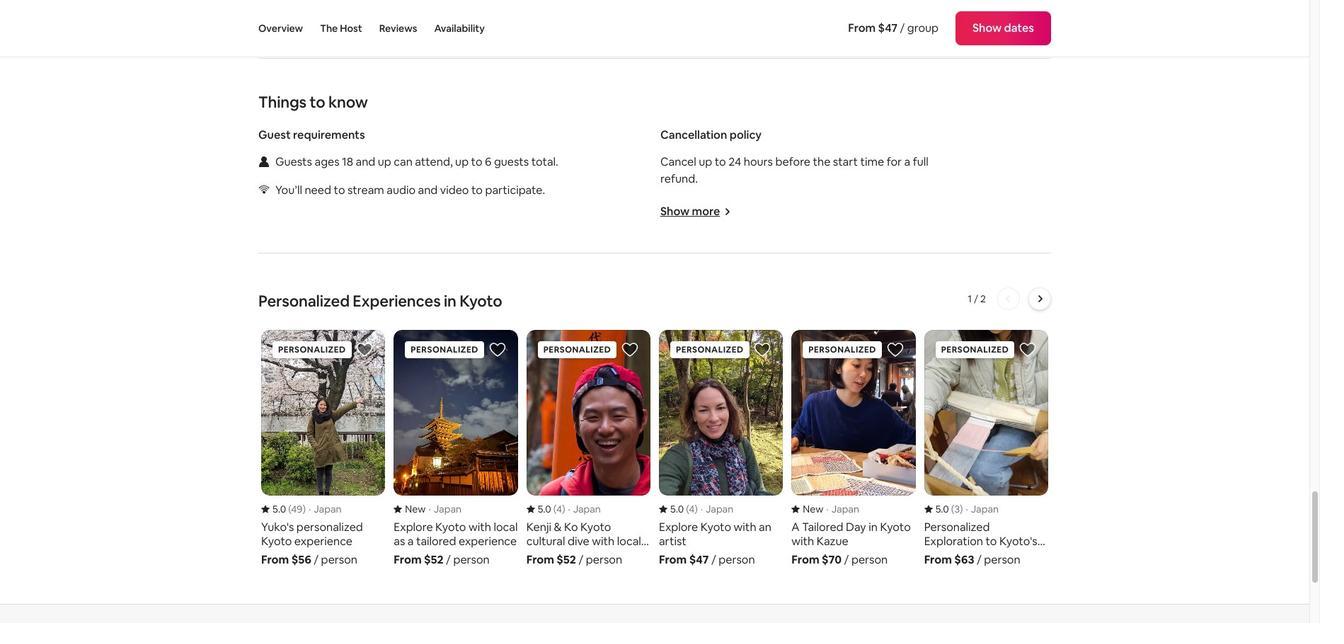 Task type: locate. For each thing, give the bounding box(es) containing it.
5 · from the left
[[827, 502, 829, 515]]

3 ) from the left
[[695, 502, 698, 515]]

2 · from the left
[[429, 502, 431, 515]]

for
[[887, 154, 902, 169]]

person for kenji & ko kyoto cultural dive with local food group
[[586, 552, 622, 567]]

0 vertical spatial $47
[[878, 21, 898, 35]]

need
[[305, 183, 331, 198]]

1 horizontal spatial from $52 / person
[[527, 552, 622, 567]]

from for a tailored day in kyoto with kazue group
[[792, 552, 820, 567]]

$70
[[822, 552, 842, 567]]

1 save this experience image from the left
[[489, 341, 506, 358]]

2 4 from the left
[[689, 502, 695, 515]]

3 japan from the left
[[573, 502, 601, 515]]

from inside explore kyoto with local as a tailored experience group
[[394, 552, 422, 567]]

· for explore kyoto with local as a tailored experience group
[[429, 502, 431, 515]]

1 5.0 ( 4 ) from the left
[[538, 502, 565, 515]]

4 save this experience image from the left
[[1020, 341, 1037, 358]]

5.0 ( 4 ) inside kenji & ko kyoto cultural dive with local food group
[[538, 502, 565, 515]]

/ inside personalized exploration to kyoto's northwest group
[[977, 552, 982, 567]]

up left 6
[[455, 154, 469, 169]]

· japan for personalized exploration to kyoto's northwest group
[[966, 502, 999, 515]]

5.0 inside kenji & ko kyoto cultural dive with local food group
[[538, 502, 551, 515]]

4 ) from the left
[[960, 502, 963, 515]]

up left can
[[378, 154, 391, 169]]

show
[[973, 21, 1002, 35], [661, 204, 690, 219]]

from $56 / person
[[261, 552, 358, 567]]

up inside cancel up to 24 hours before the start time for a full refund.
[[699, 154, 712, 169]]

( inside personalized exploration to kyoto's northwest group
[[951, 502, 955, 515]]

· inside a tailored day in kyoto with kazue group
[[827, 502, 829, 515]]

3 5.0 from the left
[[670, 502, 684, 515]]

rating 5.0 out of 5; 4 reviews image for $47
[[659, 502, 698, 515]]

and left video
[[418, 183, 438, 198]]

0 horizontal spatial show
[[661, 204, 690, 219]]

· japan inside yuko's personalized kyoto experience "group"
[[309, 502, 342, 515]]

1 · japan from the left
[[309, 502, 342, 515]]

explore kyoto with an artist group
[[659, 330, 783, 567]]

/
[[900, 21, 905, 35], [974, 292, 979, 305], [314, 552, 319, 567], [446, 552, 451, 567], [579, 552, 584, 567], [711, 552, 716, 567], [844, 552, 849, 567], [977, 552, 982, 567]]

3 save this experience image from the left
[[887, 341, 904, 358]]

personalized
[[258, 291, 350, 311]]

from $47 / group
[[848, 21, 939, 35]]

to right the need
[[334, 183, 345, 198]]

save this experience image for new
[[489, 341, 506, 358]]

person for explore kyoto with an artist group
[[719, 552, 755, 567]]

6 japan from the left
[[971, 502, 999, 515]]

time
[[861, 154, 884, 169]]

1 / 2
[[968, 292, 986, 305]]

from for kenji & ko kyoto cultural dive with local food group
[[527, 552, 554, 567]]

reviews
[[379, 22, 417, 35]]

from inside personalized exploration to kyoto's northwest group
[[924, 552, 952, 567]]

to left 24
[[715, 154, 726, 169]]

save this experience image for from $56 / person
[[356, 341, 373, 358]]

cancellation
[[661, 127, 727, 142]]

( for $52
[[554, 502, 556, 515]]

/ inside yuko's personalized kyoto experience "group"
[[314, 552, 319, 567]]

know
[[328, 92, 368, 112]]

1 horizontal spatial 4
[[689, 502, 695, 515]]

3 up from the left
[[699, 154, 712, 169]]

save this experience image for from $70 / person
[[887, 341, 904, 358]]

5.0 inside personalized exploration to kyoto's northwest group
[[936, 502, 949, 515]]

· inside personalized exploration to kyoto's northwest group
[[966, 502, 968, 515]]

0 horizontal spatial and
[[356, 154, 375, 169]]

from $70 / person
[[792, 552, 888, 567]]

audio
[[387, 183, 416, 198]]

new inside a tailored day in kyoto with kazue group
[[803, 502, 824, 515]]

2 save this experience image from the left
[[622, 341, 639, 358]]

a tailored day in kyoto with kazue group
[[792, 330, 916, 567]]

cancel up to 24 hours before the start time for a full refund.
[[661, 154, 929, 186]]

· japan inside kenji & ko kyoto cultural dive with local food group
[[568, 502, 601, 515]]

japan inside a tailored day in kyoto with kazue group
[[832, 502, 859, 515]]

save this experience image inside personalized exploration to kyoto's northwest group
[[1020, 341, 1037, 358]]

6 · from the left
[[966, 502, 968, 515]]

5.0 ( 4 )
[[538, 502, 565, 515], [670, 502, 698, 515]]

5.0 ( 4 ) inside explore kyoto with an artist group
[[670, 502, 698, 515]]

· inside explore kyoto with an artist group
[[701, 502, 703, 515]]

japan for new experience; 0 reviews image
[[434, 502, 462, 515]]

1 up from the left
[[378, 154, 391, 169]]

1 rating 5.0 out of 5; 4 reviews image from the left
[[527, 502, 565, 515]]

/ inside explore kyoto with local as a tailored experience group
[[446, 552, 451, 567]]

up
[[378, 154, 391, 169], [455, 154, 469, 169], [699, 154, 712, 169]]

1 vertical spatial and
[[418, 183, 438, 198]]

·
[[309, 502, 311, 515], [429, 502, 431, 515], [568, 502, 570, 515], [701, 502, 703, 515], [827, 502, 829, 515], [966, 502, 968, 515]]

· inside explore kyoto with local as a tailored experience group
[[429, 502, 431, 515]]

1 horizontal spatial and
[[418, 183, 438, 198]]

japan
[[314, 502, 342, 515], [434, 502, 462, 515], [573, 502, 601, 515], [706, 502, 734, 515], [832, 502, 859, 515], [971, 502, 999, 515]]

from inside kenji & ko kyoto cultural dive with local food group
[[527, 552, 554, 567]]

2 japan from the left
[[434, 502, 462, 515]]

overview
[[258, 22, 303, 35]]

4 japan from the left
[[706, 502, 734, 515]]

total.
[[532, 154, 558, 169]]

from $52 / person
[[394, 552, 490, 567], [527, 552, 622, 567]]

4 · japan from the left
[[701, 502, 734, 515]]

0 horizontal spatial 4
[[556, 502, 562, 515]]

up right cancel
[[699, 154, 712, 169]]

person inside group
[[984, 552, 1021, 567]]

2 ( from the left
[[554, 502, 556, 515]]

2 horizontal spatial up
[[699, 154, 712, 169]]

1 japan from the left
[[314, 502, 342, 515]]

you'll need to stream audio and video to participate.
[[275, 183, 545, 198]]

· japan for kenji & ko kyoto cultural dive with local food group
[[568, 502, 601, 515]]

6 person from the left
[[984, 552, 1021, 567]]

1 save this experience image from the left
[[356, 341, 373, 358]]

to
[[310, 92, 325, 112], [471, 154, 483, 169], [715, 154, 726, 169], [334, 183, 345, 198], [472, 183, 483, 198]]

6 · japan from the left
[[966, 502, 999, 515]]

and
[[356, 154, 375, 169], [418, 183, 438, 198]]

5 person from the left
[[852, 552, 888, 567]]

1 horizontal spatial 5.0 ( 4 )
[[670, 502, 698, 515]]

2 · japan from the left
[[429, 502, 462, 515]]

new for $52
[[405, 502, 426, 515]]

rating 5.0 out of 5; 4 reviews image
[[527, 502, 565, 515], [659, 502, 698, 515]]

)
[[303, 502, 306, 515], [562, 502, 565, 515], [695, 502, 698, 515], [960, 502, 963, 515]]

2 5.0 from the left
[[538, 502, 551, 515]]

full
[[913, 154, 929, 169]]

1 horizontal spatial rating 5.0 out of 5; 4 reviews image
[[659, 502, 698, 515]]

( inside explore kyoto with an artist group
[[686, 502, 689, 515]]

things
[[258, 92, 306, 112]]

1 horizontal spatial $52
[[557, 552, 576, 567]]

1 person from the left
[[321, 552, 358, 567]]

5.0 ( 49 )
[[273, 502, 306, 515]]

· japan inside explore kyoto with an artist group
[[701, 502, 734, 515]]

kenji & ko kyoto cultural dive with local food group
[[527, 330, 651, 567]]

0 vertical spatial show
[[973, 21, 1002, 35]]

save this experience image for from $47 / person
[[754, 341, 771, 358]]

5.0 inside yuko's personalized kyoto experience "group"
[[273, 502, 286, 515]]

person inside kenji & ko kyoto cultural dive with local food group
[[586, 552, 622, 567]]

policy
[[730, 127, 762, 142]]

guest requirements
[[258, 127, 365, 142]]

5.0
[[273, 502, 286, 515], [538, 502, 551, 515], [670, 502, 684, 515], [936, 502, 949, 515]]

to right video
[[472, 183, 483, 198]]

( inside kenji & ko kyoto cultural dive with local food group
[[554, 502, 556, 515]]

save this experience image inside yuko's personalized kyoto experience "group"
[[356, 341, 373, 358]]

/ inside explore kyoto with an artist group
[[711, 552, 716, 567]]

person inside a tailored day in kyoto with kazue group
[[852, 552, 888, 567]]

$52 inside explore kyoto with local as a tailored experience group
[[424, 552, 444, 567]]

japan inside explore kyoto with local as a tailored experience group
[[434, 502, 462, 515]]

/ for explore kyoto with an artist group
[[711, 552, 716, 567]]

0 horizontal spatial save this experience image
[[489, 341, 506, 358]]

4 for $47
[[689, 502, 695, 515]]

1 ( from the left
[[288, 502, 291, 515]]

person inside explore kyoto with local as a tailored experience group
[[453, 552, 490, 567]]

/ inside a tailored day in kyoto with kazue group
[[844, 552, 849, 567]]

· for kenji & ko kyoto cultural dive with local food group
[[568, 502, 570, 515]]

) inside yuko's personalized kyoto experience "group"
[[303, 502, 306, 515]]

5.0 for $47
[[670, 502, 684, 515]]

rating 5.0 out of 5; 4 reviews image inside kenji & ko kyoto cultural dive with local food group
[[527, 502, 565, 515]]

0 horizontal spatial up
[[378, 154, 391, 169]]

· japan inside explore kyoto with local as a tailored experience group
[[429, 502, 462, 515]]

dates
[[1004, 21, 1034, 35]]

/ inside kenji & ko kyoto cultural dive with local food group
[[579, 552, 584, 567]]

5 · japan from the left
[[827, 502, 859, 515]]

4 person from the left
[[719, 552, 755, 567]]

$47 for from $47
[[878, 21, 898, 35]]

from $52 / person inside kenji & ko kyoto cultural dive with local food group
[[527, 552, 622, 567]]

show left more
[[661, 204, 690, 219]]

/ for yuko's personalized kyoto experience "group"
[[314, 552, 319, 567]]

person for yuko's personalized kyoto experience "group"
[[321, 552, 358, 567]]

$52 inside kenji & ko kyoto cultural dive with local food group
[[557, 552, 576, 567]]

attend,
[[415, 154, 453, 169]]

4 · from the left
[[701, 502, 703, 515]]

· for a tailored day in kyoto with kazue group
[[827, 502, 829, 515]]

$52
[[424, 552, 444, 567], [557, 552, 576, 567]]

save this experience image
[[356, 341, 373, 358], [754, 341, 771, 358], [887, 341, 904, 358], [1020, 341, 1037, 358]]

from $63 / person
[[924, 552, 1021, 567]]

) inside personalized exploration to kyoto's northwest group
[[960, 502, 963, 515]]

1 from $52 / person from the left
[[394, 552, 490, 567]]

3 · from the left
[[568, 502, 570, 515]]

0 horizontal spatial $47
[[689, 552, 709, 567]]

to left 6
[[471, 154, 483, 169]]

( inside yuko's personalized kyoto experience "group"
[[288, 502, 291, 515]]

5.0 inside explore kyoto with an artist group
[[670, 502, 684, 515]]

0 horizontal spatial rating 5.0 out of 5; 4 reviews image
[[527, 502, 565, 515]]

japan inside yuko's personalized kyoto experience "group"
[[314, 502, 342, 515]]

1 vertical spatial show
[[661, 204, 690, 219]]

3 ( from the left
[[686, 502, 689, 515]]

$52 for 5.0
[[557, 552, 576, 567]]

rating 5.0 out of 5; 4 reviews image inside explore kyoto with an artist group
[[659, 502, 698, 515]]

· inside yuko's personalized kyoto experience "group"
[[309, 502, 311, 515]]

4 ( from the left
[[951, 502, 955, 515]]

reviews button
[[379, 0, 417, 57]]

requirements
[[293, 127, 365, 142]]

$47
[[878, 21, 898, 35], [689, 552, 709, 567]]

1 horizontal spatial show
[[973, 21, 1002, 35]]

) inside kenji & ko kyoto cultural dive with local food group
[[562, 502, 565, 515]]

4 5.0 from the left
[[936, 502, 949, 515]]

person inside "group"
[[321, 552, 358, 567]]

(
[[288, 502, 291, 515], [554, 502, 556, 515], [686, 502, 689, 515], [951, 502, 955, 515]]

· for explore kyoto with an artist group
[[701, 502, 703, 515]]

2 person from the left
[[453, 552, 490, 567]]

1 $52 from the left
[[424, 552, 444, 567]]

japan inside kenji & ko kyoto cultural dive with local food group
[[573, 502, 601, 515]]

0 horizontal spatial 5.0 ( 4 )
[[538, 502, 565, 515]]

0 horizontal spatial new
[[405, 502, 426, 515]]

( for $63
[[951, 502, 955, 515]]

1 horizontal spatial save this experience image
[[622, 341, 639, 358]]

2 rating 5.0 out of 5; 4 reviews image from the left
[[659, 502, 698, 515]]

· inside kenji & ko kyoto cultural dive with local food group
[[568, 502, 570, 515]]

3 person from the left
[[586, 552, 622, 567]]

the
[[813, 154, 831, 169]]

· japan inside a tailored day in kyoto with kazue group
[[827, 502, 859, 515]]

from $52 / person inside explore kyoto with local as a tailored experience group
[[394, 552, 490, 567]]

3
[[955, 502, 960, 515]]

1 horizontal spatial $47
[[878, 21, 898, 35]]

0 vertical spatial and
[[356, 154, 375, 169]]

5 japan from the left
[[832, 502, 859, 515]]

$56
[[291, 552, 311, 567]]

guest
[[258, 127, 291, 142]]

$52 for new
[[424, 552, 444, 567]]

4 inside explore kyoto with an artist group
[[689, 502, 695, 515]]

24
[[729, 154, 741, 169]]

the host button
[[320, 0, 362, 57]]

personalized exploration to kyoto's northwest group
[[924, 330, 1049, 567]]

2 $52 from the left
[[557, 552, 576, 567]]

japan inside personalized exploration to kyoto's northwest group
[[971, 502, 999, 515]]

person for personalized exploration to kyoto's northwest group
[[984, 552, 1021, 567]]

0 horizontal spatial from $52 / person
[[394, 552, 490, 567]]

show dates
[[973, 21, 1034, 35]]

save this experience image
[[489, 341, 506, 358], [622, 341, 639, 358]]

show left dates
[[973, 21, 1002, 35]]

· japan for explore kyoto with an artist group
[[701, 502, 734, 515]]

from inside explore kyoto with an artist group
[[659, 552, 687, 567]]

to inside cancel up to 24 hours before the start time for a full refund.
[[715, 154, 726, 169]]

in
[[444, 291, 456, 311]]

new
[[405, 502, 426, 515], [803, 502, 824, 515]]

2 from $52 / person from the left
[[527, 552, 622, 567]]

2 up from the left
[[455, 154, 469, 169]]

· japan inside personalized exploration to kyoto's northwest group
[[966, 502, 999, 515]]

1 horizontal spatial new
[[803, 502, 824, 515]]

$47 inside explore kyoto with an artist group
[[689, 552, 709, 567]]

( for $56
[[288, 502, 291, 515]]

) inside explore kyoto with an artist group
[[695, 502, 698, 515]]

1 5.0 from the left
[[273, 502, 286, 515]]

/ for personalized exploration to kyoto's northwest group
[[977, 552, 982, 567]]

3 · japan from the left
[[568, 502, 601, 515]]

1 new from the left
[[405, 502, 426, 515]]

from
[[848, 21, 876, 35], [261, 552, 289, 567], [394, 552, 422, 567], [527, 552, 554, 567], [659, 552, 687, 567], [792, 552, 820, 567], [924, 552, 952, 567]]

1 · from the left
[[309, 502, 311, 515]]

1 4 from the left
[[556, 502, 562, 515]]

1 vertical spatial $47
[[689, 552, 709, 567]]

cancel
[[661, 154, 697, 169]]

show inside the show dates link
[[973, 21, 1002, 35]]

/ for a tailored day in kyoto with kazue group
[[844, 552, 849, 567]]

1
[[968, 292, 972, 305]]

2 new from the left
[[803, 502, 824, 515]]

person
[[321, 552, 358, 567], [453, 552, 490, 567], [586, 552, 622, 567], [719, 552, 755, 567], [852, 552, 888, 567], [984, 552, 1021, 567]]

· japan
[[309, 502, 342, 515], [429, 502, 462, 515], [568, 502, 601, 515], [701, 502, 734, 515], [827, 502, 859, 515], [966, 502, 999, 515]]

4 inside kenji & ko kyoto cultural dive with local food group
[[556, 502, 562, 515]]

2 save this experience image from the left
[[754, 341, 771, 358]]

refund.
[[661, 171, 698, 186]]

4
[[556, 502, 562, 515], [689, 502, 695, 515]]

save this experience image for from $63 / person
[[1020, 341, 1037, 358]]

from inside yuko's personalized kyoto experience "group"
[[261, 552, 289, 567]]

save this experience image inside explore kyoto with an artist group
[[754, 341, 771, 358]]

guests ages 18 and up can attend, up to 6 guests total.
[[275, 154, 558, 169]]

2 ) from the left
[[562, 502, 565, 515]]

1 ) from the left
[[303, 502, 306, 515]]

2 5.0 ( 4 ) from the left
[[670, 502, 698, 515]]

availability
[[434, 22, 485, 35]]

person inside explore kyoto with an artist group
[[719, 552, 755, 567]]

4 for $52
[[556, 502, 562, 515]]

japan inside explore kyoto with an artist group
[[706, 502, 734, 515]]

1 horizontal spatial up
[[455, 154, 469, 169]]

) for $47
[[695, 502, 698, 515]]

and right 18 at the left
[[356, 154, 375, 169]]

from inside a tailored day in kyoto with kazue group
[[792, 552, 820, 567]]

to left the know
[[310, 92, 325, 112]]

0 horizontal spatial $52
[[424, 552, 444, 567]]

participate.
[[485, 183, 545, 198]]

new inside explore kyoto with local as a tailored experience group
[[405, 502, 426, 515]]

save this experience image inside kenji & ko kyoto cultural dive with local food group
[[622, 341, 639, 358]]



Task type: vqa. For each thing, say whether or not it's contained in the screenshot.
'PERSON' in explore kyoto with an artist group
yes



Task type: describe. For each thing, give the bounding box(es) containing it.
cancellation policy
[[661, 127, 762, 142]]

· for personalized exploration to kyoto's northwest group
[[966, 502, 968, 515]]

the host
[[320, 22, 362, 35]]

· japan for explore kyoto with local as a tailored experience group
[[429, 502, 462, 515]]

the
[[320, 22, 338, 35]]

you'll
[[275, 183, 302, 198]]

rating 5.0 out of 5; 4 reviews image for $52
[[527, 502, 565, 515]]

start
[[833, 154, 858, 169]]

can
[[394, 154, 413, 169]]

5.0 ( 4 ) for $47
[[670, 502, 698, 515]]

things to know
[[258, 92, 368, 112]]

explore kyoto with local as a tailored experience group
[[394, 330, 518, 567]]

before
[[776, 154, 811, 169]]

5.0 ( 4 ) for $52
[[538, 502, 565, 515]]

group
[[908, 21, 939, 35]]

5.0 for $63
[[936, 502, 949, 515]]

from $47 / person
[[659, 552, 755, 567]]

6
[[485, 154, 492, 169]]

japan for rating 5.0 out of 5; 4 reviews image within the explore kyoto with an artist group
[[706, 502, 734, 515]]

from for yuko's personalized kyoto experience "group"
[[261, 552, 289, 567]]

more
[[692, 204, 720, 219]]

stream
[[348, 183, 384, 198]]

save this experience image for 5.0
[[622, 341, 639, 358]]

18
[[342, 154, 353, 169]]

/ for kenji & ko kyoto cultural dive with local food group
[[579, 552, 584, 567]]

new experience; 0 reviews image
[[394, 502, 426, 515]]

5.0 for $56
[[273, 502, 286, 515]]

49
[[291, 502, 303, 515]]

new experience; 0 reviews image
[[792, 502, 824, 515]]

host
[[340, 22, 362, 35]]

japan for rating 5.0 out of 5; 49 reviews image
[[314, 502, 342, 515]]

yuko's personalized kyoto experience group
[[261, 330, 385, 567]]

from for explore kyoto with local as a tailored experience group
[[394, 552, 422, 567]]

guests
[[275, 154, 312, 169]]

japan for new experience; 0 reviews icon in the right bottom of the page
[[832, 502, 859, 515]]

kyoto
[[460, 291, 502, 311]]

show more link
[[661, 204, 732, 219]]

show dates link
[[956, 11, 1051, 45]]

video
[[440, 183, 469, 198]]

from $52 / person for 5.0
[[527, 552, 622, 567]]

person for explore kyoto with local as a tailored experience group
[[453, 552, 490, 567]]

japan for rating 5.0 out of 5; 3 reviews image
[[971, 502, 999, 515]]

· japan for yuko's personalized kyoto experience "group"
[[309, 502, 342, 515]]

5.0 ( 3 )
[[936, 502, 963, 515]]

2
[[981, 292, 986, 305]]

a
[[905, 154, 911, 169]]

personalized experiences in kyoto
[[258, 291, 502, 311]]

japan for rating 5.0 out of 5; 4 reviews image within kenji & ko kyoto cultural dive with local food group
[[573, 502, 601, 515]]

guests
[[494, 154, 529, 169]]

show for show more
[[661, 204, 690, 219]]

availability button
[[434, 0, 485, 57]]

) for $52
[[562, 502, 565, 515]]

) for $63
[[960, 502, 963, 515]]

hours
[[744, 154, 773, 169]]

from for personalized exploration to kyoto's northwest group
[[924, 552, 952, 567]]

new for $70
[[803, 502, 824, 515]]

/ for explore kyoto with local as a tailored experience group
[[446, 552, 451, 567]]

rating 5.0 out of 5; 3 reviews image
[[924, 502, 963, 515]]

5.0 for $52
[[538, 502, 551, 515]]

$63
[[955, 552, 975, 567]]

· japan for a tailored day in kyoto with kazue group
[[827, 502, 859, 515]]

$47 for from
[[689, 552, 709, 567]]

experiences
[[353, 291, 441, 311]]

· for yuko's personalized kyoto experience "group"
[[309, 502, 311, 515]]

overview button
[[258, 0, 303, 57]]

from for explore kyoto with an artist group
[[659, 552, 687, 567]]

show for show dates
[[973, 21, 1002, 35]]

ages
[[315, 154, 340, 169]]

( for $47
[[686, 502, 689, 515]]

show more
[[661, 204, 720, 219]]

person for a tailored day in kyoto with kazue group
[[852, 552, 888, 567]]

rating 5.0 out of 5; 49 reviews image
[[261, 502, 306, 515]]

) for $56
[[303, 502, 306, 515]]

from $52 / person for new
[[394, 552, 490, 567]]



